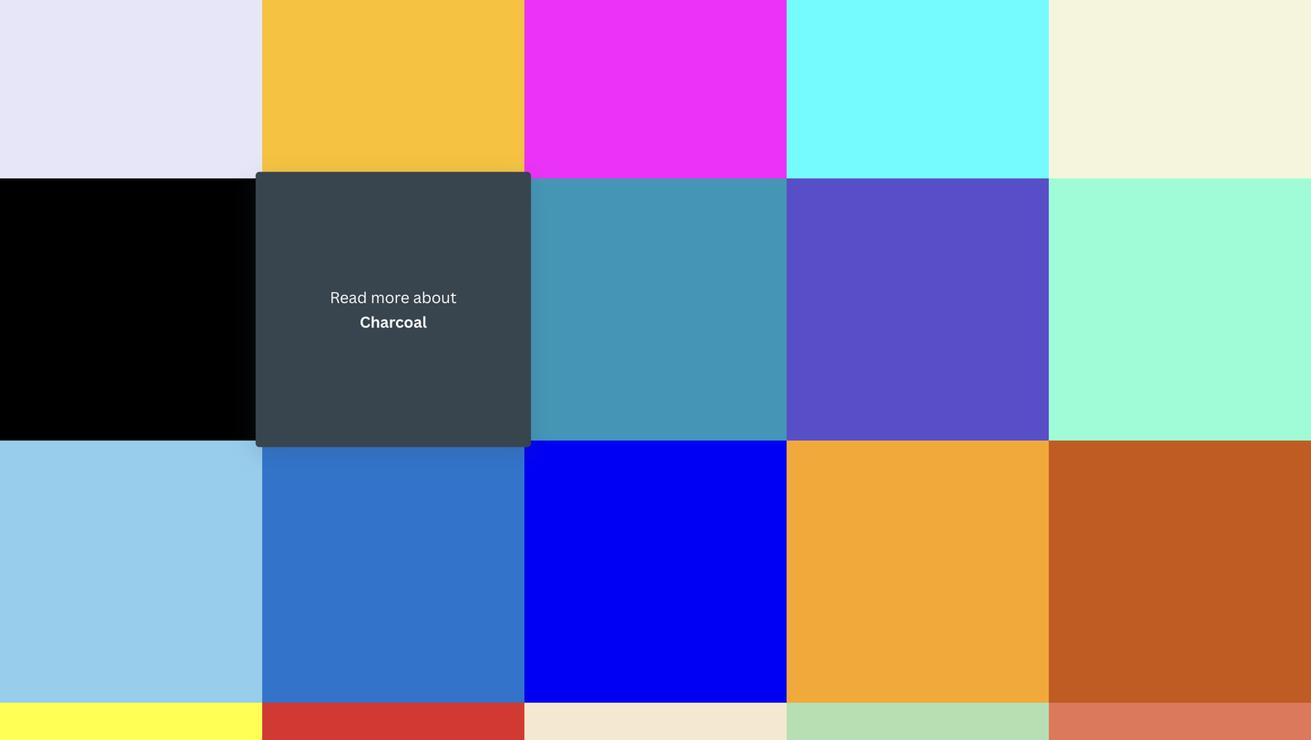 Task type: describe. For each thing, give the bounding box(es) containing it.
more
[[371, 287, 409, 308]]

read
[[330, 287, 367, 308]]

about
[[413, 287, 457, 308]]



Task type: vqa. For each thing, say whether or not it's contained in the screenshot.
more
yes



Task type: locate. For each thing, give the bounding box(es) containing it.
charcoal
[[360, 311, 427, 332]]

read more about charcoal
[[330, 287, 457, 332]]



